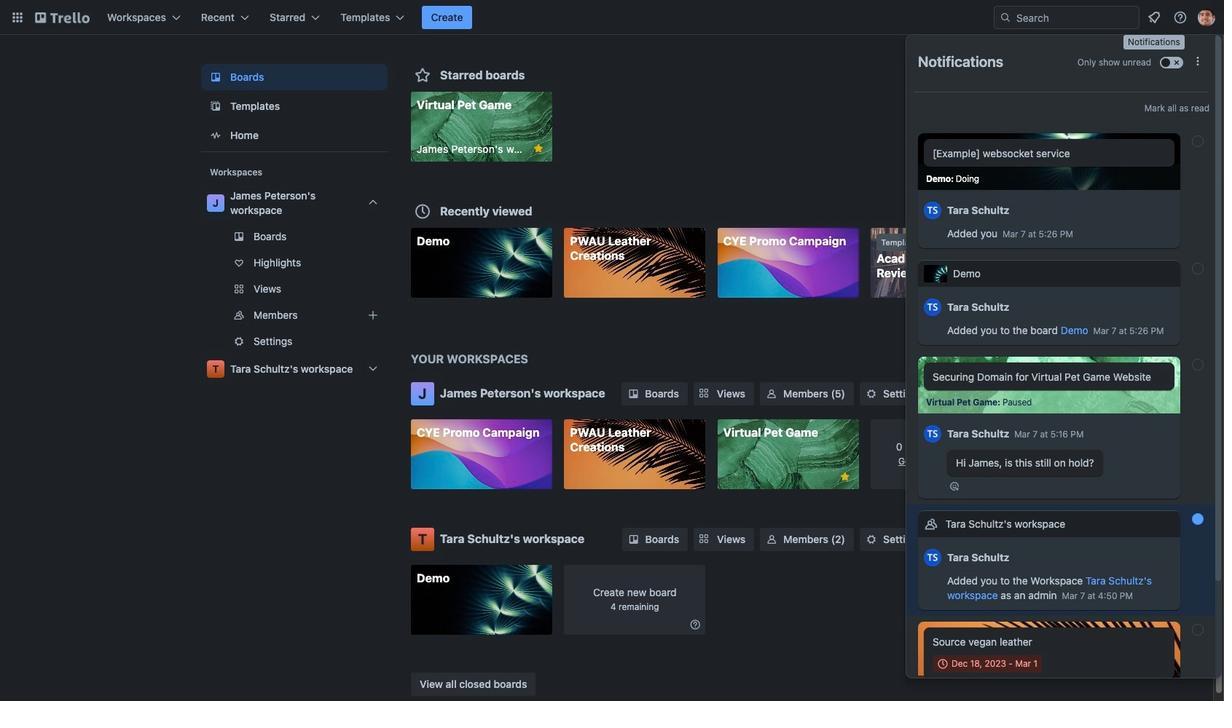 Task type: locate. For each thing, give the bounding box(es) containing it.
Search field
[[994, 6, 1140, 29]]

sm image
[[864, 387, 879, 402]]

click to unstar this board. it will be removed from your starred list. image
[[532, 142, 545, 155]]

search image
[[1000, 12, 1012, 23]]

0 vertical spatial tara schultz (taraschultz7) image
[[924, 423, 942, 445]]

tara schultz (taraschultz7) image
[[924, 200, 942, 222], [924, 297, 942, 319]]

tara schultz (taraschultz7) image
[[924, 423, 942, 445], [924, 547, 942, 569]]

1 vertical spatial tara schultz (taraschultz7) image
[[924, 297, 942, 319]]

1 tara schultz (taraschultz7) image from the top
[[924, 423, 942, 445]]

sm image
[[626, 387, 641, 402], [765, 387, 779, 402], [627, 532, 641, 547], [765, 532, 779, 547], [864, 532, 879, 547], [688, 618, 703, 632]]

0 notifications image
[[1146, 9, 1163, 26]]

tooltip
[[1124, 35, 1185, 49]]

board image
[[207, 69, 224, 86]]

back to home image
[[35, 6, 90, 29]]

1 tara schultz (taraschultz7) image from the top
[[924, 200, 942, 222]]

0 vertical spatial tara schultz (taraschultz7) image
[[924, 200, 942, 222]]

1 vertical spatial tara schultz (taraschultz7) image
[[924, 547, 942, 569]]



Task type: vqa. For each thing, say whether or not it's contained in the screenshot.
Starred popup button at the left top of the page
no



Task type: describe. For each thing, give the bounding box(es) containing it.
2 tara schultz (taraschultz7) image from the top
[[924, 297, 942, 319]]

2 tara schultz (taraschultz7) image from the top
[[924, 547, 942, 569]]

james peterson (jamespeterson93) image
[[1198, 9, 1216, 26]]

template board image
[[207, 98, 224, 115]]

primary element
[[0, 0, 1224, 35]]

add image
[[364, 307, 382, 324]]

open information menu image
[[1173, 10, 1188, 25]]

switch to… image
[[10, 10, 25, 25]]

home image
[[207, 127, 224, 144]]



